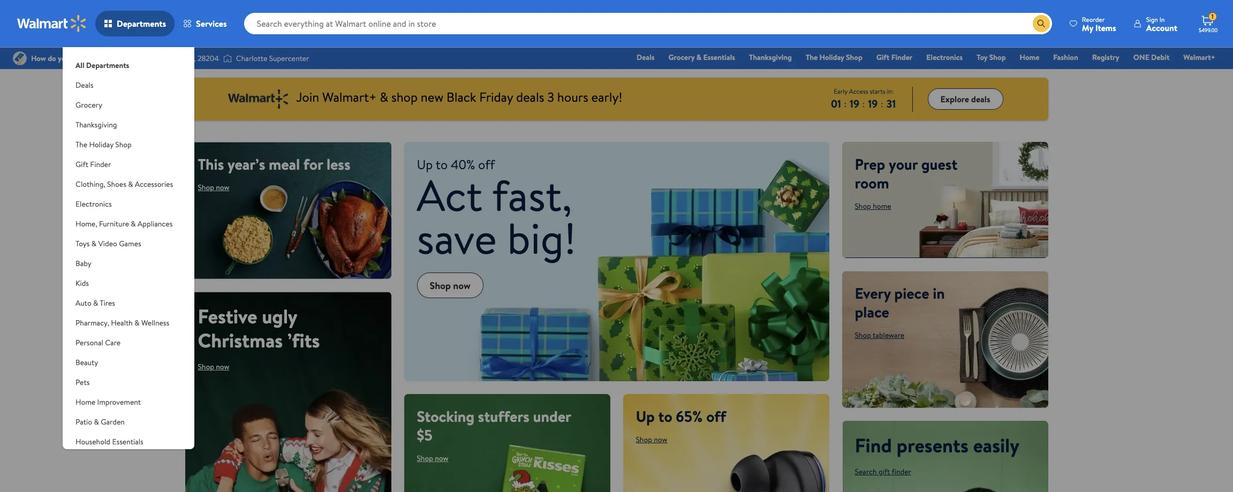 Task type: locate. For each thing, give the bounding box(es) containing it.
gift finder for gift finder link
[[877, 52, 913, 63]]

electronics left toy
[[927, 52, 963, 63]]

improvement
[[97, 397, 141, 408]]

shop now link down christmas
[[198, 361, 229, 372]]

home improvement button
[[63, 393, 194, 412]]

up
[[636, 406, 655, 427]]

0 horizontal spatial grocery
[[76, 100, 102, 110]]

shop tableware
[[855, 330, 905, 340]]

thanksgiving for thanksgiving "link"
[[749, 52, 792, 63]]

thanksgiving inside "link"
[[749, 52, 792, 63]]

health
[[111, 318, 133, 328]]

stocking
[[417, 406, 475, 427]]

0 vertical spatial grocery
[[669, 52, 695, 63]]

home up patio
[[76, 397, 95, 408]]

departments right all
[[86, 60, 129, 71]]

gift
[[877, 52, 890, 63], [76, 159, 88, 170]]

now down save
[[453, 279, 471, 292]]

0 vertical spatial electronics
[[927, 52, 963, 63]]

shop now down this
[[198, 182, 229, 193]]

care
[[105, 337, 121, 348]]

'fits
[[287, 327, 320, 354]]

thanksgiving link
[[744, 51, 797, 63]]

clothing, shoes & accessories
[[76, 179, 173, 190]]

every
[[855, 283, 891, 303]]

clothing, shoes & accessories button
[[63, 175, 194, 194]]

the
[[806, 52, 818, 63], [76, 139, 87, 150]]

& right shoes
[[128, 179, 133, 190]]

holiday inside dropdown button
[[89, 139, 114, 150]]

gift for gift finder link
[[877, 52, 890, 63]]

finder up clothing,
[[90, 159, 111, 170]]

0 horizontal spatial gift
[[76, 159, 88, 170]]

shop now down save
[[430, 279, 471, 292]]

meal
[[269, 154, 300, 175]]

sign
[[1146, 15, 1158, 24]]

now down to
[[654, 434, 667, 445]]

sign in account
[[1146, 15, 1178, 33]]

hours
[[557, 88, 588, 106]]

now down this
[[216, 182, 229, 193]]

reorder
[[1082, 15, 1105, 24]]

deals link
[[632, 51, 660, 63]]

0 vertical spatial gift finder
[[877, 52, 913, 63]]

0 vertical spatial home
[[1020, 52, 1040, 63]]

stocking stuffers under $5
[[417, 406, 571, 445]]

0 vertical spatial deals
[[637, 52, 655, 63]]

gift finder up in:
[[877, 52, 913, 63]]

0 horizontal spatial walmart+
[[322, 88, 377, 106]]

gift for gift finder dropdown button
[[76, 159, 88, 170]]

search
[[855, 466, 877, 477]]

one debit
[[1134, 52, 1170, 63]]

shop now link for festive ugly christmas 'fits
[[198, 361, 229, 372]]

pets button
[[63, 373, 194, 393]]

1 vertical spatial gift
[[76, 159, 88, 170]]

1 horizontal spatial walmart+
[[1184, 52, 1216, 63]]

0 horizontal spatial deals
[[76, 80, 93, 91]]

gift inside dropdown button
[[76, 159, 88, 170]]

1 vertical spatial the holiday shop
[[76, 139, 132, 150]]

home
[[1020, 52, 1040, 63], [76, 397, 95, 408]]

2 : from the left
[[863, 98, 865, 110]]

personal care
[[76, 337, 121, 348]]

services button
[[175, 11, 235, 36]]

1 horizontal spatial thanksgiving
[[749, 52, 792, 63]]

shop now down christmas
[[198, 361, 229, 372]]

holiday down thanksgiving dropdown button
[[89, 139, 114, 150]]

auto & tires
[[76, 298, 115, 308]]

shop for festive ugly christmas 'fits
[[198, 361, 214, 372]]

holiday for the holiday shop dropdown button
[[89, 139, 114, 150]]

gift up starts at the top right of page
[[877, 52, 890, 63]]

1 vertical spatial the
[[76, 139, 87, 150]]

1 horizontal spatial gift
[[877, 52, 890, 63]]

toys & video games button
[[63, 234, 194, 254]]

0 horizontal spatial :
[[844, 98, 847, 110]]

shop down save
[[430, 279, 451, 292]]

1 vertical spatial grocery
[[76, 100, 102, 110]]

0 horizontal spatial essentials
[[112, 436, 143, 447]]

1 vertical spatial gift finder
[[76, 159, 111, 170]]

deals left 3
[[516, 88, 544, 106]]

the holiday shop link
[[801, 51, 867, 63]]

1 vertical spatial thanksgiving
[[76, 119, 117, 130]]

shop down thanksgiving dropdown button
[[115, 139, 132, 150]]

shop now down $5
[[417, 453, 448, 464]]

1 horizontal spatial essentials
[[703, 52, 735, 63]]

1 vertical spatial essentials
[[112, 436, 143, 447]]

1 horizontal spatial finder
[[891, 52, 913, 63]]

65%
[[676, 406, 703, 427]]

19 down starts at the top right of page
[[868, 96, 878, 111]]

0 horizontal spatial the holiday shop
[[76, 139, 132, 150]]

electronics for electronics dropdown button
[[76, 199, 112, 209]]

1 horizontal spatial deals
[[637, 52, 655, 63]]

home,
[[76, 218, 97, 229]]

grocery right deals link
[[669, 52, 695, 63]]

1 horizontal spatial :
[[863, 98, 865, 110]]

& left tires on the left
[[93, 298, 98, 308]]

Walmart Site-Wide search field
[[244, 13, 1052, 34]]

shop down the place
[[855, 330, 871, 340]]

home link
[[1015, 51, 1044, 63]]

the right thanksgiving "link"
[[806, 52, 818, 63]]

one debit link
[[1129, 51, 1175, 63]]

shop down $5
[[417, 453, 433, 464]]

1 vertical spatial deals
[[76, 80, 93, 91]]

toys
[[76, 238, 90, 249]]

1 vertical spatial home
[[76, 397, 95, 408]]

fast,
[[492, 165, 572, 225]]

: right 01
[[844, 98, 847, 110]]

1 horizontal spatial holiday
[[820, 52, 844, 63]]

& left the shop
[[380, 88, 388, 106]]

finder inside dropdown button
[[90, 159, 111, 170]]

gift finder up clothing,
[[76, 159, 111, 170]]

grocery inside "dropdown button"
[[76, 100, 102, 110]]

shop now down up
[[636, 434, 667, 445]]

home
[[873, 201, 891, 212]]

the inside dropdown button
[[76, 139, 87, 150]]

electronics down clothing,
[[76, 199, 112, 209]]

& right 'furniture'
[[131, 218, 136, 229]]

gift finder inside dropdown button
[[76, 159, 111, 170]]

0 vertical spatial essentials
[[703, 52, 735, 63]]

shop for this year's meal for less
[[198, 182, 214, 193]]

0 horizontal spatial holiday
[[89, 139, 114, 150]]

walmart plus logo image
[[228, 89, 288, 109]]

1 horizontal spatial gift finder
[[877, 52, 913, 63]]

0 horizontal spatial home
[[76, 397, 95, 408]]

presents
[[897, 432, 969, 459]]

& right deals link
[[697, 52, 702, 63]]

0 horizontal spatial finder
[[90, 159, 111, 170]]

year's
[[228, 154, 265, 175]]

1 horizontal spatial grocery
[[669, 52, 695, 63]]

beauty button
[[63, 353, 194, 373]]

household
[[76, 436, 110, 447]]

shop now for this year's meal for less
[[198, 182, 229, 193]]

join walmart+ & shop new black friday deals 3 hours early!
[[296, 88, 623, 106]]

walmart+ down $499.00 in the right top of the page
[[1184, 52, 1216, 63]]

shop now link down this
[[198, 182, 229, 193]]

0 vertical spatial departments
[[117, 18, 166, 29]]

2 horizontal spatial :
[[881, 98, 883, 110]]

christmas
[[198, 327, 283, 354]]

stuffers
[[478, 406, 530, 427]]

: down access
[[863, 98, 865, 110]]

essentials left thanksgiving "link"
[[703, 52, 735, 63]]

0 horizontal spatial electronics
[[76, 199, 112, 209]]

shop down up
[[636, 434, 652, 445]]

now down stocking
[[435, 453, 448, 464]]

1 horizontal spatial electronics
[[927, 52, 963, 63]]

0 vertical spatial holiday
[[820, 52, 844, 63]]

finder up in:
[[891, 52, 913, 63]]

1 vertical spatial finder
[[90, 159, 111, 170]]

1 vertical spatial electronics
[[76, 199, 112, 209]]

deals down all
[[76, 80, 93, 91]]

shop now link for stocking stuffers under $5
[[417, 453, 448, 464]]

1 horizontal spatial home
[[1020, 52, 1040, 63]]

the holiday shop inside dropdown button
[[76, 139, 132, 150]]

essentials down patio & garden dropdown button
[[112, 436, 143, 447]]

deals down walmart site-wide search box at top
[[637, 52, 655, 63]]

account
[[1146, 22, 1178, 33]]

services
[[196, 18, 227, 29]]

shop down christmas
[[198, 361, 214, 372]]

0 vertical spatial walmart+
[[1184, 52, 1216, 63]]

new
[[421, 88, 444, 106]]

explore deals
[[941, 93, 990, 105]]

1 horizontal spatial the holiday shop
[[806, 52, 863, 63]]

grocery & essentials link
[[664, 51, 740, 63]]

0 horizontal spatial the
[[76, 139, 87, 150]]

0 horizontal spatial deals
[[516, 88, 544, 106]]

electronics inside electronics link
[[927, 52, 963, 63]]

the holiday shop up 'early'
[[806, 52, 863, 63]]

black
[[447, 88, 476, 106]]

0 horizontal spatial 19
[[850, 96, 860, 111]]

shop for up to 65% off
[[636, 434, 652, 445]]

the up clothing,
[[76, 139, 87, 150]]

shop right toy
[[990, 52, 1006, 63]]

clothing,
[[76, 179, 105, 190]]

1 vertical spatial holiday
[[89, 139, 114, 150]]

in:
[[887, 86, 894, 96]]

deals right explore
[[971, 93, 990, 105]]

&
[[697, 52, 702, 63], [380, 88, 388, 106], [128, 179, 133, 190], [131, 218, 136, 229], [91, 238, 96, 249], [93, 298, 98, 308], [135, 318, 140, 328], [94, 417, 99, 427]]

1 vertical spatial departments
[[86, 60, 129, 71]]

0 horizontal spatial thanksgiving
[[76, 119, 117, 130]]

room
[[855, 172, 889, 193]]

essentials
[[703, 52, 735, 63], [112, 436, 143, 447]]

1 19 from the left
[[850, 96, 860, 111]]

walmart+ right join
[[322, 88, 377, 106]]

1 horizontal spatial 19
[[868, 96, 878, 111]]

all departments link
[[63, 47, 194, 76]]

shop now link for act fast, save big!
[[417, 273, 483, 298]]

0 vertical spatial the holiday shop
[[806, 52, 863, 63]]

home down search icon
[[1020, 52, 1040, 63]]

under
[[533, 406, 571, 427]]

shop for every piece in place
[[855, 330, 871, 340]]

now down christmas
[[216, 361, 229, 372]]

electronics inside electronics dropdown button
[[76, 199, 112, 209]]

0 vertical spatial gift
[[877, 52, 890, 63]]

shop now link down up
[[636, 434, 667, 445]]

19 down access
[[850, 96, 860, 111]]

grocery down all
[[76, 100, 102, 110]]

piece
[[895, 283, 929, 303]]

home, furniture & appliances
[[76, 218, 173, 229]]

toy shop link
[[972, 51, 1011, 63]]

appliances
[[138, 218, 173, 229]]

big!
[[507, 208, 576, 268]]

home inside dropdown button
[[76, 397, 95, 408]]

& right toys
[[91, 238, 96, 249]]

thanksgiving
[[749, 52, 792, 63], [76, 119, 117, 130]]

holiday up 'early'
[[820, 52, 844, 63]]

1 horizontal spatial the
[[806, 52, 818, 63]]

shop home
[[855, 201, 891, 212]]

0 vertical spatial finder
[[891, 52, 913, 63]]

shop now for stocking stuffers under $5
[[417, 453, 448, 464]]

the holiday shop down thanksgiving dropdown button
[[76, 139, 132, 150]]

the for the holiday shop link
[[806, 52, 818, 63]]

electronics for electronics link
[[927, 52, 963, 63]]

prep your guest room
[[855, 154, 958, 193]]

to
[[658, 406, 672, 427]]

0 vertical spatial thanksgiving
[[749, 52, 792, 63]]

baby
[[76, 258, 91, 269]]

shop
[[391, 88, 418, 106]]

shop down this
[[198, 182, 214, 193]]

shop now link down save
[[417, 273, 483, 298]]

shop up access
[[846, 52, 863, 63]]

now
[[216, 182, 229, 193], [453, 279, 471, 292], [216, 361, 229, 372], [654, 434, 667, 445], [435, 453, 448, 464]]

search icon image
[[1037, 19, 1046, 28]]

shop now link down $5
[[417, 453, 448, 464]]

gift up clothing,
[[76, 159, 88, 170]]

pharmacy, health & wellness
[[76, 318, 169, 328]]

deals for deals link
[[637, 52, 655, 63]]

departments up all departments link
[[117, 18, 166, 29]]

: left 31
[[881, 98, 883, 110]]

all departments
[[76, 60, 129, 71]]

3
[[547, 88, 554, 106]]

deals
[[516, 88, 544, 106], [971, 93, 990, 105]]

home for home
[[1020, 52, 1040, 63]]

access
[[849, 86, 868, 96]]

thanksgiving inside dropdown button
[[76, 119, 117, 130]]

gift finder for gift finder dropdown button
[[76, 159, 111, 170]]

shop now link for this year's meal for less
[[198, 182, 229, 193]]

auto & tires button
[[63, 293, 194, 313]]

holiday for the holiday shop link
[[820, 52, 844, 63]]

shop left home
[[855, 201, 871, 212]]

accessories
[[135, 179, 173, 190]]

1 horizontal spatial deals
[[971, 93, 990, 105]]

deals inside dropdown button
[[76, 80, 93, 91]]

0 vertical spatial the
[[806, 52, 818, 63]]

the holiday shop button
[[63, 135, 194, 155]]

deals
[[637, 52, 655, 63], [76, 80, 93, 91]]

kids button
[[63, 274, 194, 293]]

0 horizontal spatial gift finder
[[76, 159, 111, 170]]

the for the holiday shop dropdown button
[[76, 139, 87, 150]]

2 19 from the left
[[868, 96, 878, 111]]

shop now link for up to 65% off
[[636, 434, 667, 445]]



Task type: vqa. For each thing, say whether or not it's contained in the screenshot.
Join
yes



Task type: describe. For each thing, give the bounding box(es) containing it.
save
[[417, 208, 497, 268]]

3 : from the left
[[881, 98, 883, 110]]

toys & video games
[[76, 238, 141, 249]]

$499.00
[[1199, 26, 1218, 34]]

fashion link
[[1049, 51, 1083, 63]]

shop now for up to 65% off
[[636, 434, 667, 445]]

shop now for festive ugly christmas 'fits
[[198, 361, 229, 372]]

pharmacy, health & wellness button
[[63, 313, 194, 333]]

walmart image
[[17, 15, 87, 32]]

finder for gift finder link
[[891, 52, 913, 63]]

join
[[296, 88, 319, 106]]

shop inside dropdown button
[[115, 139, 132, 150]]

grocery button
[[63, 95, 194, 115]]

gift
[[879, 466, 890, 477]]

debit
[[1151, 52, 1170, 63]]

deals inside button
[[971, 93, 990, 105]]

finder
[[892, 466, 911, 477]]

explore
[[941, 93, 969, 105]]

essentials inside dropdown button
[[112, 436, 143, 447]]

the holiday shop for the holiday shop link
[[806, 52, 863, 63]]

guest
[[922, 154, 958, 175]]

shop for prep your guest room
[[855, 201, 871, 212]]

shop home link
[[855, 201, 891, 212]]

registry link
[[1087, 51, 1124, 63]]

games
[[119, 238, 141, 249]]

now for festive ugly christmas 'fits
[[216, 361, 229, 372]]

grocery for grocery
[[76, 100, 102, 110]]

home improvement
[[76, 397, 141, 408]]

beauty
[[76, 357, 98, 368]]

friday
[[479, 88, 513, 106]]

ugly
[[262, 303, 297, 330]]

up to 65% off
[[636, 406, 726, 427]]

festive ugly christmas 'fits
[[198, 303, 320, 354]]

personal care button
[[63, 333, 194, 353]]

now for act fast, save big!
[[453, 279, 471, 292]]

home for home improvement
[[76, 397, 95, 408]]

& right health
[[135, 318, 140, 328]]

shop tableware link
[[855, 330, 905, 340]]

patio & garden
[[76, 417, 125, 427]]

explore deals button
[[928, 88, 1003, 110]]

easily
[[973, 432, 1020, 459]]

early access starts in: 01 : 19 : 19 : 31
[[831, 86, 896, 111]]

now for stocking stuffers under $5
[[435, 453, 448, 464]]

01
[[831, 96, 841, 111]]

fashion
[[1054, 52, 1078, 63]]

electronics link
[[922, 51, 968, 63]]

this year's meal for less
[[198, 154, 350, 175]]

reorder my items
[[1082, 15, 1116, 33]]

1 : from the left
[[844, 98, 847, 110]]

1 vertical spatial walmart+
[[322, 88, 377, 106]]

wellness
[[141, 318, 169, 328]]

early
[[834, 86, 848, 96]]

all
[[76, 60, 84, 71]]

auto
[[76, 298, 91, 308]]

garden
[[101, 417, 125, 427]]

kids
[[76, 278, 89, 289]]

grocery for grocery & essentials
[[669, 52, 695, 63]]

household essentials
[[76, 436, 143, 447]]

festive
[[198, 303, 257, 330]]

thanksgiving for thanksgiving dropdown button
[[76, 119, 117, 130]]

in
[[933, 283, 945, 303]]

deals for deals dropdown button at the top
[[76, 80, 93, 91]]

search gift finder link
[[855, 466, 911, 477]]

thanksgiving button
[[63, 115, 194, 135]]

baby button
[[63, 254, 194, 274]]

toy shop
[[977, 52, 1006, 63]]

off
[[706, 406, 726, 427]]

walmart+ inside walmart+ link
[[1184, 52, 1216, 63]]

tableware
[[873, 330, 905, 340]]

shop now for act fast, save big!
[[430, 279, 471, 292]]

31
[[887, 96, 896, 111]]

patio
[[76, 417, 92, 427]]

early!
[[592, 88, 623, 106]]

registry
[[1092, 52, 1120, 63]]

search gift finder
[[855, 466, 911, 477]]

now for up to 65% off
[[654, 434, 667, 445]]

place
[[855, 301, 889, 322]]

find
[[855, 432, 892, 459]]

furniture
[[99, 218, 129, 229]]

every piece in place
[[855, 283, 945, 322]]

Search search field
[[244, 13, 1052, 34]]

act fast, save big!
[[417, 165, 576, 268]]

shop for stocking stuffers under $5
[[417, 453, 433, 464]]

my
[[1082, 22, 1094, 33]]

grocery & essentials
[[669, 52, 735, 63]]

starts
[[870, 86, 886, 96]]

departments inside popup button
[[117, 18, 166, 29]]

the holiday shop for the holiday shop dropdown button
[[76, 139, 132, 150]]

& right patio
[[94, 417, 99, 427]]

patio & garden button
[[63, 412, 194, 432]]

deals button
[[63, 76, 194, 95]]

finder for gift finder dropdown button
[[90, 159, 111, 170]]

pharmacy,
[[76, 318, 109, 328]]

home, furniture & appliances button
[[63, 214, 194, 234]]

in
[[1160, 15, 1165, 24]]

shop for act fast, save big!
[[430, 279, 451, 292]]

find presents easily
[[855, 432, 1020, 459]]

walmart+ link
[[1179, 51, 1220, 63]]

now for this year's meal for less
[[216, 182, 229, 193]]



